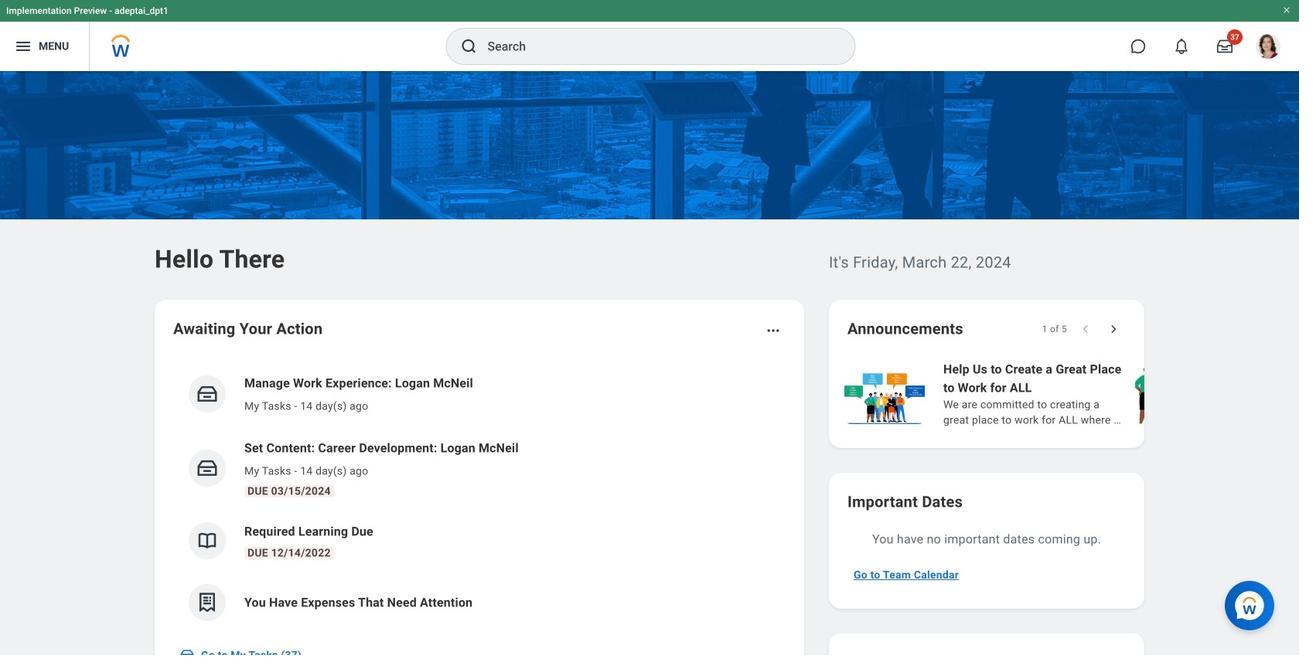 Task type: vqa. For each thing, say whether or not it's contained in the screenshot.
Career
no



Task type: locate. For each thing, give the bounding box(es) containing it.
1 vertical spatial inbox image
[[196, 457, 219, 480]]

inbox image
[[196, 383, 219, 406], [196, 457, 219, 480]]

search image
[[460, 37, 478, 56]]

chevron right small image
[[1106, 322, 1121, 337]]

status
[[1042, 323, 1067, 336]]

banner
[[0, 0, 1299, 71]]

main content
[[0, 71, 1299, 656]]

0 vertical spatial inbox image
[[196, 383, 219, 406]]

related actions image
[[765, 323, 781, 339]]

profile logan mcneil image
[[1256, 34, 1280, 62]]

list
[[841, 359, 1299, 430], [173, 362, 786, 634]]

inbox image
[[179, 648, 195, 656]]

2 inbox image from the top
[[196, 457, 219, 480]]



Task type: describe. For each thing, give the bounding box(es) containing it.
notifications large image
[[1174, 39, 1189, 54]]

1 horizontal spatial list
[[841, 359, 1299, 430]]

inbox large image
[[1217, 39, 1233, 54]]

0 horizontal spatial list
[[173, 362, 786, 634]]

dashboard expenses image
[[196, 592, 219, 615]]

Search Workday  search field
[[488, 29, 823, 63]]

chevron left small image
[[1078, 322, 1093, 337]]

book open image
[[196, 530, 219, 553]]

close environment banner image
[[1282, 5, 1291, 15]]

justify image
[[14, 37, 32, 56]]

1 inbox image from the top
[[196, 383, 219, 406]]



